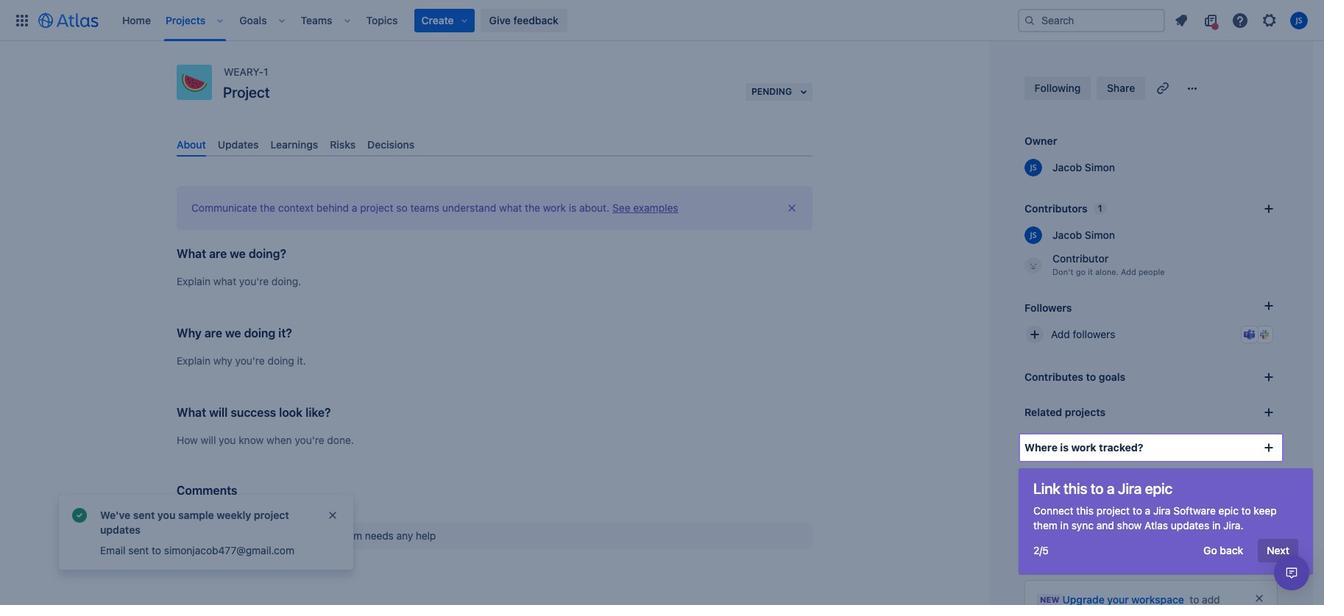 Task type: describe. For each thing, give the bounding box(es) containing it.
know
[[239, 434, 264, 447]]

weary-1 link
[[224, 65, 268, 79]]

a right behind
[[352, 202, 357, 214]]

2 in from the left
[[1212, 520, 1221, 532]]

them
[[1033, 520, 1058, 532]]

project for we've sent you sample weekly project updates
[[254, 509, 289, 522]]

give feedback
[[489, 14, 558, 26]]

project
[[223, 84, 270, 101]]

help image
[[1231, 11, 1249, 29]]

goals link
[[235, 8, 271, 32]]

new link
[[1037, 593, 1184, 606]]

1 in from the left
[[1060, 520, 1069, 532]]

add a follower image
[[1260, 297, 1278, 315]]

what for what will success look like?
[[177, 406, 206, 420]]

go back
[[1203, 545, 1243, 557]]

related projects
[[1025, 406, 1106, 419]]

new
[[1040, 595, 1060, 605]]

add for add a comment... ask if the team needs any help
[[208, 530, 226, 543]]

so
[[396, 202, 408, 214]]

we for doing?
[[230, 247, 246, 261]]

are for what
[[209, 247, 227, 261]]

to up the show
[[1133, 505, 1142, 517]]

followers
[[1025, 301, 1072, 314]]

why are we doing it?
[[177, 327, 292, 340]]

about
[[177, 138, 206, 151]]

teams
[[301, 14, 332, 26]]

start date
[[1025, 548, 1074, 560]]

links
[[1025, 477, 1051, 489]]

the down projects
[[1070, 442, 1087, 454]]

people
[[1139, 267, 1165, 277]]

show
[[1117, 520, 1142, 532]]

share button
[[1097, 77, 1145, 100]]

will for you
[[201, 434, 216, 447]]

jira.
[[1223, 520, 1243, 532]]

slack logo showing nan channels are connected to this project image
[[1259, 329, 1270, 341]]

we've
[[100, 509, 130, 522]]

add a comment... ask if the team needs any help
[[208, 530, 436, 543]]

it
[[1088, 267, 1093, 277]]

you for will
[[219, 434, 236, 447]]

1 tracked? from the left
[[1099, 442, 1143, 454]]

doing?
[[249, 247, 286, 261]]

topics
[[366, 14, 398, 26]]

about.
[[579, 202, 609, 214]]

close banner image
[[1253, 593, 1265, 605]]

you're for doing
[[235, 355, 265, 367]]

add for add followers
[[1051, 328, 1070, 341]]

back
[[1220, 545, 1243, 557]]

learnings
[[270, 138, 318, 151]]

ask
[[293, 530, 309, 543]]

contributor don't go it alone. add people
[[1052, 252, 1165, 277]]

how
[[177, 434, 198, 447]]

needs
[[365, 530, 394, 543]]

start
[[1025, 548, 1049, 560]]

share
[[1107, 82, 1135, 94]]

goals
[[239, 14, 267, 26]]

connect
[[1033, 505, 1074, 517]]

home
[[122, 14, 151, 26]]

see examples button
[[609, 201, 678, 216]]

is for where is the work tracked?
[[1060, 442, 1068, 454]]

why
[[213, 355, 232, 367]]

the left 'about.'
[[525, 202, 540, 214]]

go
[[1076, 267, 1086, 277]]

comment...
[[237, 530, 290, 543]]

0 vertical spatial this
[[1064, 481, 1087, 498]]

teams
[[410, 202, 439, 214]]

don't
[[1052, 267, 1073, 277]]

sent for email
[[128, 545, 149, 557]]

see
[[612, 202, 630, 214]]

dismiss image
[[327, 510, 339, 522]]

when
[[266, 434, 292, 447]]

any
[[396, 530, 413, 543]]

next button
[[1258, 539, 1298, 563]]

a up atlas in the bottom of the page
[[1145, 505, 1151, 517]]

projects
[[1065, 406, 1106, 419]]

add followers button
[[1019, 319, 1284, 351]]

tags
[[1025, 512, 1048, 525]]

2 vertical spatial you're
[[295, 434, 324, 447]]

help
[[416, 530, 436, 543]]

simonjacob477@gmail.com
[[164, 545, 294, 557]]

1 horizontal spatial jira
[[1153, 505, 1171, 517]]

to left goals
[[1086, 371, 1096, 383]]

following button
[[1025, 77, 1091, 100]]

msteams logo showing  channels are connected to this project image
[[1244, 329, 1256, 341]]

owner
[[1025, 135, 1057, 147]]

decisions
[[367, 138, 415, 151]]

software
[[1173, 505, 1216, 517]]

to left keep
[[1241, 505, 1251, 517]]

weary-1 project
[[223, 66, 270, 101]]

Search field
[[1018, 8, 1165, 32]]

followers
[[1073, 328, 1115, 341]]

communicate
[[191, 202, 257, 214]]

where is the work tracked?
[[1025, 442, 1160, 454]]

how will you know when you're done.
[[177, 434, 354, 447]]

like?
[[306, 406, 331, 420]]

link
[[1033, 481, 1060, 498]]

it?
[[278, 327, 292, 340]]



Task type: vqa. For each thing, say whether or not it's contained in the screenshot.
Add
yes



Task type: locate. For each thing, give the bounding box(es) containing it.
2 horizontal spatial project
[[1096, 505, 1130, 517]]

1 vertical spatial will
[[201, 434, 216, 447]]

0 horizontal spatial updates
[[100, 524, 141, 537]]

add right add follower image
[[1051, 328, 1070, 341]]

tab list containing about
[[171, 132, 818, 157]]

a
[[352, 202, 357, 214], [1107, 481, 1115, 498], [1145, 505, 1151, 517], [229, 530, 235, 543]]

0 vertical spatial doing
[[244, 327, 275, 340]]

project inside link this to a jira epic connect this project to a jira software epic to keep them in sync and show atlas updates in jira.
[[1096, 505, 1130, 517]]

1 vertical spatial are
[[204, 327, 222, 340]]

the
[[260, 202, 275, 214], [525, 202, 540, 214], [1070, 442, 1087, 454], [321, 530, 336, 543]]

1 vertical spatial 1
[[1098, 203, 1102, 214]]

comments
[[177, 484, 237, 498]]

projects link
[[161, 8, 210, 32]]

1 horizontal spatial project
[[360, 202, 393, 214]]

0 horizontal spatial add
[[208, 530, 226, 543]]

behind
[[316, 202, 349, 214]]

what up "explain what you're doing."
[[177, 247, 206, 261]]

epic up atlas in the bottom of the page
[[1145, 481, 1172, 498]]

you're for doing?
[[239, 275, 269, 288]]

2 explain from the top
[[177, 355, 211, 367]]

sent inside we've sent you sample weekly project updates
[[133, 509, 155, 522]]

updates
[[218, 138, 259, 151]]

tracked? down projects
[[1099, 442, 1143, 454]]

explain
[[177, 275, 211, 288], [177, 355, 211, 367]]

you left sample
[[157, 509, 175, 522]]

to up and
[[1091, 481, 1104, 498]]

where
[[1025, 442, 1057, 454], [1025, 442, 1058, 454]]

projects
[[166, 14, 206, 26]]

a up simonjacob477@gmail.com
[[229, 530, 235, 543]]

doing left it.
[[268, 355, 294, 367]]

you're down doing?
[[239, 275, 269, 288]]

1 horizontal spatial epic
[[1219, 505, 1239, 517]]

0 horizontal spatial in
[[1060, 520, 1069, 532]]

related
[[1025, 406, 1062, 419]]

weekly
[[217, 509, 251, 522]]

feedback
[[513, 14, 558, 26]]

1 vertical spatial what
[[213, 275, 236, 288]]

you're right why
[[235, 355, 265, 367]]

jira
[[1118, 481, 1142, 498], [1153, 505, 1171, 517]]

examples
[[633, 202, 678, 214]]

updates inside we've sent you sample weekly project updates
[[100, 524, 141, 537]]

0 vertical spatial what
[[177, 247, 206, 261]]

tab list
[[171, 132, 818, 157]]

1 vertical spatial what
[[177, 406, 206, 420]]

1 vertical spatial this
[[1076, 505, 1094, 517]]

1 horizontal spatial 1
[[1098, 203, 1102, 214]]

success
[[231, 406, 276, 420]]

if
[[312, 530, 318, 543]]

the left context
[[260, 202, 275, 214]]

1 vertical spatial you
[[157, 509, 175, 522]]

add right 'alone.'
[[1121, 267, 1136, 277]]

contributors
[[1025, 202, 1088, 215]]

explain for why
[[177, 355, 211, 367]]

0 horizontal spatial project
[[254, 509, 289, 522]]

teams link
[[296, 8, 337, 32]]

what right understand
[[499, 202, 522, 214]]

are right why
[[204, 327, 222, 340]]

1 vertical spatial explain
[[177, 355, 211, 367]]

add up simonjacob477@gmail.com
[[208, 530, 226, 543]]

contributes
[[1025, 371, 1083, 383]]

0 vertical spatial explain
[[177, 275, 211, 288]]

1 up the project on the left top of the page
[[263, 66, 268, 78]]

and
[[1096, 520, 1114, 532]]

we up explain why you're doing it. on the bottom left
[[225, 327, 241, 340]]

explain down why
[[177, 355, 211, 367]]

add follower image
[[1026, 326, 1044, 344]]

in left sync
[[1060, 520, 1069, 532]]

explain why you're doing it.
[[177, 355, 306, 367]]

where for where is work tracked?
[[1025, 442, 1058, 454]]

banner containing home
[[0, 0, 1324, 41]]

next
[[1267, 545, 1289, 557]]

1 right contributors
[[1098, 203, 1102, 214]]

email sent to simonjacob477@gmail.com
[[100, 545, 294, 557]]

doing for it?
[[244, 327, 275, 340]]

2 vertical spatial add
[[208, 530, 226, 543]]

this right link
[[1064, 481, 1087, 498]]

add inside button
[[1051, 328, 1070, 341]]

sync
[[1071, 520, 1094, 532]]

why
[[177, 327, 202, 340]]

0 vertical spatial what
[[499, 202, 522, 214]]

updates
[[1171, 520, 1209, 532], [100, 524, 141, 537]]

what down what are we doing? in the top of the page
[[213, 275, 236, 288]]

1 horizontal spatial you
[[219, 434, 236, 447]]

this up sync
[[1076, 505, 1094, 517]]

explain what you're doing.
[[177, 275, 301, 288]]

sent right email
[[128, 545, 149, 557]]

top element
[[9, 0, 1018, 41]]

project up the comment...
[[254, 509, 289, 522]]

are for why
[[204, 327, 222, 340]]

explain down what are we doing? in the top of the page
[[177, 275, 211, 288]]

0 vertical spatial we
[[230, 247, 246, 261]]

1 horizontal spatial add
[[1051, 328, 1070, 341]]

0 horizontal spatial what
[[213, 275, 236, 288]]

0 vertical spatial sent
[[133, 509, 155, 522]]

we
[[230, 247, 246, 261], [225, 327, 241, 340]]

add a comment... ask if the team needs any help link
[[202, 523, 813, 550]]

1 vertical spatial add
[[1051, 328, 1070, 341]]

0 vertical spatial are
[[209, 247, 227, 261]]

sample
[[178, 509, 214, 522]]

sent right we've
[[133, 509, 155, 522]]

updates down we've
[[100, 524, 141, 537]]

to right email
[[152, 545, 161, 557]]

what for what are we doing?
[[177, 247, 206, 261]]

project
[[360, 202, 393, 214], [1096, 505, 1130, 517], [254, 509, 289, 522]]

sent
[[133, 509, 155, 522], [128, 545, 149, 557]]

doing left it?
[[244, 327, 275, 340]]

1 vertical spatial jira
[[1153, 505, 1171, 517]]

project inside we've sent you sample weekly project updates
[[254, 509, 289, 522]]

goals
[[1099, 371, 1125, 383]]

0 vertical spatial 1
[[263, 66, 268, 78]]

where is work tracked?
[[1025, 442, 1143, 454]]

you're down "like?" on the bottom of the page
[[295, 434, 324, 447]]

project for communicate the context behind a project so teams understand what the work is about. see examples
[[360, 202, 393, 214]]

0 vertical spatial you're
[[239, 275, 269, 288]]

jira up atlas in the bottom of the page
[[1153, 505, 1171, 517]]

where for where is the work tracked?
[[1025, 442, 1057, 454]]

we for doing
[[225, 327, 241, 340]]

link this to a jira epic connect this project to a jira software epic to keep them in sync and show atlas updates in jira.
[[1033, 481, 1277, 532]]

weary-
[[224, 66, 263, 78]]

1 horizontal spatial updates
[[1171, 520, 1209, 532]]

understand
[[442, 202, 496, 214]]

go back button
[[1195, 539, 1252, 563]]

1 vertical spatial you're
[[235, 355, 265, 367]]

contributes to goals
[[1025, 371, 1125, 383]]

doing for it.
[[268, 355, 294, 367]]

to
[[1086, 371, 1096, 383], [1091, 481, 1104, 498], [1133, 505, 1142, 517], [1241, 505, 1251, 517], [152, 545, 161, 557]]

it.
[[297, 355, 306, 367]]

2/5
[[1033, 545, 1049, 557]]

tracked? up link this to a jira epic connect this project to a jira software epic to keep them in sync and show atlas updates in jira.
[[1116, 442, 1160, 454]]

2 tracked? from the left
[[1116, 442, 1160, 454]]

tracked?
[[1099, 442, 1143, 454], [1116, 442, 1160, 454]]

communicate the context behind a project so teams understand what the work is about. see examples
[[191, 202, 678, 214]]

atlas
[[1145, 520, 1168, 532]]

in left the jira.
[[1212, 520, 1221, 532]]

0 vertical spatial epic
[[1145, 481, 1172, 498]]

in
[[1060, 520, 1069, 532], [1212, 520, 1221, 532]]

0 vertical spatial jira
[[1118, 481, 1142, 498]]

we've sent you sample weekly project updates
[[100, 509, 289, 537]]

open intercom messenger image
[[1283, 565, 1301, 582]]

banner
[[0, 0, 1324, 41]]

is
[[569, 202, 576, 214], [1060, 442, 1068, 454], [1060, 442, 1069, 454]]

what
[[177, 247, 206, 261], [177, 406, 206, 420]]

1 vertical spatial sent
[[128, 545, 149, 557]]

2 what from the top
[[177, 406, 206, 420]]

1 inside weary-1 project
[[263, 66, 268, 78]]

done.
[[327, 434, 354, 447]]

project left so
[[360, 202, 393, 214]]

what up how
[[177, 406, 206, 420]]

1 horizontal spatial in
[[1212, 520, 1221, 532]]

add work tracking links image
[[1260, 439, 1278, 457]]

close banner image
[[786, 203, 798, 214]]

following
[[1035, 82, 1081, 94]]

what will success look like?
[[177, 406, 331, 420]]

0 vertical spatial add
[[1121, 267, 1136, 277]]

0 horizontal spatial 1
[[263, 66, 268, 78]]

go
[[1203, 545, 1217, 557]]

will right how
[[201, 434, 216, 447]]

alone.
[[1095, 267, 1119, 277]]

jira up the show
[[1118, 481, 1142, 498]]

updates down software
[[1171, 520, 1209, 532]]

add followers
[[1051, 328, 1115, 341]]

context
[[278, 202, 314, 214]]

1 explain from the top
[[177, 275, 211, 288]]

you left know
[[219, 434, 236, 447]]

sent for we've
[[133, 509, 155, 522]]

1 vertical spatial doing
[[268, 355, 294, 367]]

search image
[[1024, 14, 1036, 26]]

doing.
[[271, 275, 301, 288]]

is for where is work tracked?
[[1060, 442, 1069, 454]]

give
[[489, 14, 511, 26]]

1 vertical spatial epic
[[1219, 505, 1239, 517]]

explain for what
[[177, 275, 211, 288]]

0 horizontal spatial you
[[157, 509, 175, 522]]

team
[[339, 530, 362, 543]]

add inside contributor don't go it alone. add people
[[1121, 267, 1136, 277]]

date
[[1052, 548, 1074, 560]]

we up "explain what you're doing."
[[230, 247, 246, 261]]

1 vertical spatial we
[[225, 327, 241, 340]]

project up and
[[1096, 505, 1130, 517]]

you for sent
[[157, 509, 175, 522]]

epic up the jira.
[[1219, 505, 1239, 517]]

are up "explain what you're doing."
[[209, 247, 227, 261]]

0 vertical spatial will
[[209, 406, 228, 420]]

keep
[[1254, 505, 1277, 517]]

are
[[209, 247, 227, 261], [204, 327, 222, 340]]

you're
[[239, 275, 269, 288], [235, 355, 265, 367], [295, 434, 324, 447]]

0 horizontal spatial epic
[[1145, 481, 1172, 498]]

updates inside link this to a jira epic connect this project to a jira software epic to keep them in sync and show atlas updates in jira.
[[1171, 520, 1209, 532]]

work
[[543, 202, 566, 214], [1071, 442, 1096, 454], [1089, 442, 1114, 454]]

1 what from the top
[[177, 247, 206, 261]]

what are we doing?
[[177, 247, 286, 261]]

will left success
[[209, 406, 228, 420]]

will for success
[[209, 406, 228, 420]]

a up and
[[1107, 481, 1115, 498]]

1
[[263, 66, 268, 78], [1098, 203, 1102, 214]]

0 vertical spatial you
[[219, 434, 236, 447]]

the right if
[[321, 530, 336, 543]]

email
[[100, 545, 125, 557]]

2 horizontal spatial add
[[1121, 267, 1136, 277]]

1 horizontal spatial what
[[499, 202, 522, 214]]

you inside we've sent you sample weekly project updates
[[157, 509, 175, 522]]

0 horizontal spatial jira
[[1118, 481, 1142, 498]]



